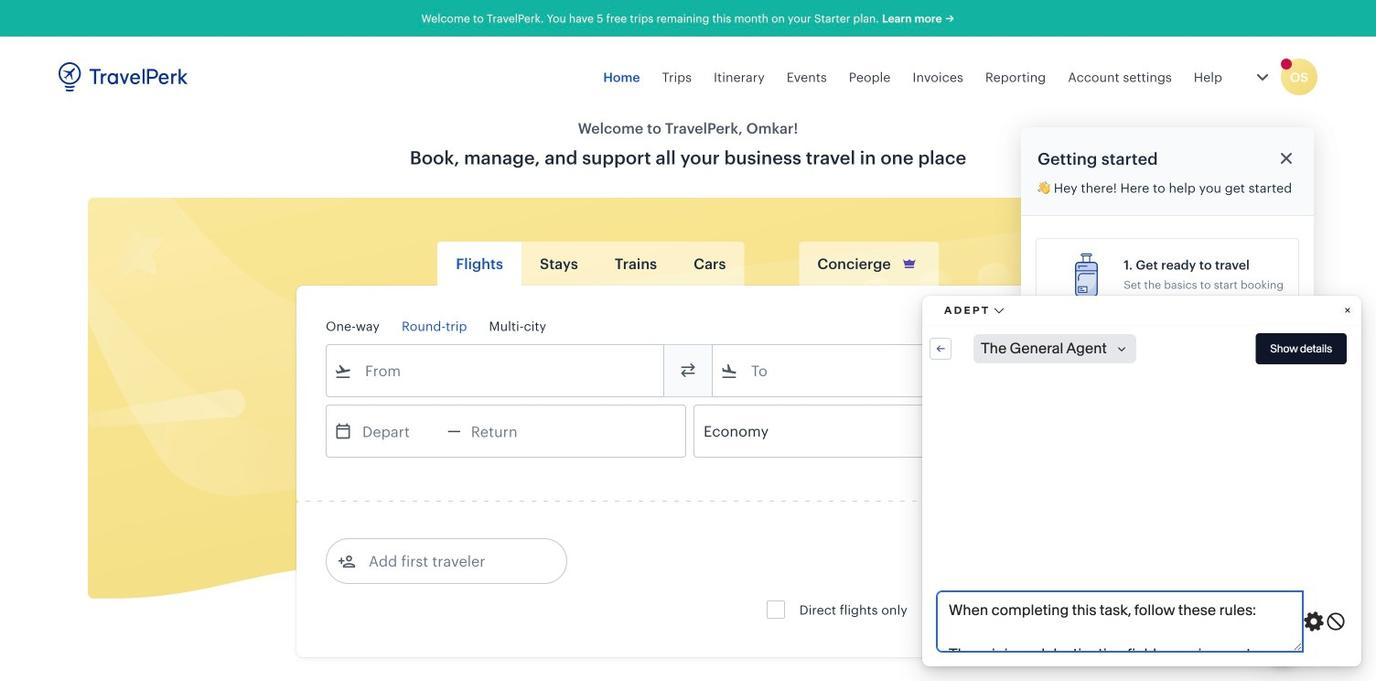 Task type: describe. For each thing, give the bounding box(es) containing it.
Add first traveler search field
[[356, 546, 546, 576]]

To search field
[[739, 356, 1026, 385]]

Return text field
[[461, 406, 556, 457]]



Task type: locate. For each thing, give the bounding box(es) containing it.
Depart text field
[[352, 406, 448, 457]]

From search field
[[352, 356, 640, 385]]



Task type: vqa. For each thing, say whether or not it's contained in the screenshot.
Return text field
yes



